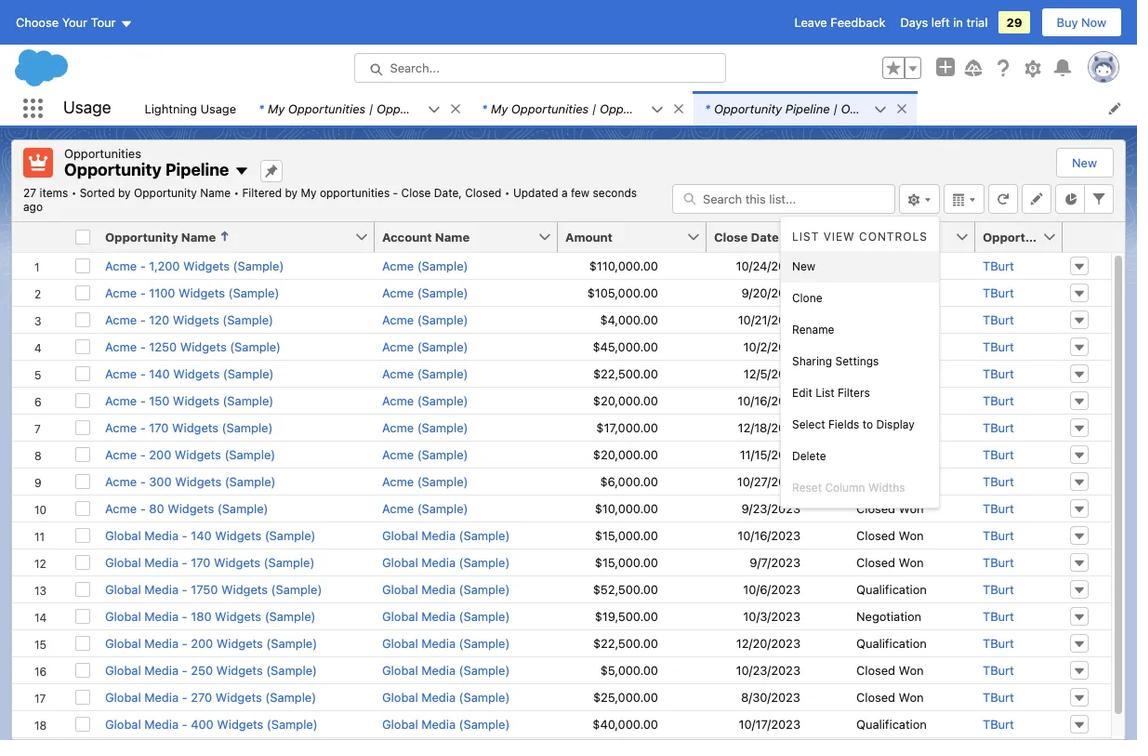Task type: locate. For each thing, give the bounding box(es) containing it.
my up the opportunity pipeline status in the top left of the page
[[268, 101, 285, 116]]

media for global media - 170 widgets (sample) link
[[144, 555, 179, 570]]

6 acme (sample) link from the top
[[382, 393, 468, 408]]

closed won for global media - 170 widgets (sample)
[[857, 555, 924, 570]]

- left '300'
[[140, 474, 146, 489]]

widgets up global media - 170 widgets (sample)
[[215, 528, 261, 543]]

0 horizontal spatial new
[[792, 259, 816, 273]]

3 global media (sample) link from the top
[[382, 582, 510, 597]]

0 vertical spatial $20,000.00
[[593, 393, 658, 408]]

1 tburt from the top
[[983, 258, 1014, 273]]

1 vertical spatial negotiation
[[857, 420, 922, 435]]

2 tburt from the top
[[983, 285, 1014, 300]]

widgets down 'acme - 1250 widgets (sample)'
[[173, 366, 220, 381]]

1 won from the top
[[899, 285, 924, 300]]

negotiation
[[857, 366, 922, 381], [857, 420, 922, 435], [857, 609, 922, 624]]

18 tburt from the top
[[983, 717, 1014, 731]]

widgets down global media - 1750 widgets (sample)
[[215, 609, 261, 624]]

7 tburt from the top
[[983, 420, 1014, 435]]

new up clone
[[792, 259, 816, 273]]

• right items
[[71, 186, 77, 199]]

2 horizontal spatial my
[[491, 101, 508, 116]]

acme - 300 widgets (sample) link
[[105, 474, 276, 489]]

buy now
[[1057, 15, 1107, 30]]

qualification for 10/17/2023
[[857, 717, 927, 731]]

stage button
[[849, 222, 955, 252]]

media for global media - 200 widgets (sample) 'link' at the left of the page
[[144, 636, 179, 651]]

by right filtered
[[285, 186, 298, 199]]

usage left lightning
[[63, 98, 111, 117]]

0 horizontal spatial by
[[118, 186, 131, 199]]

6 tburt link from the top
[[983, 393, 1014, 408]]

1 horizontal spatial |
[[592, 101, 597, 116]]

acme (sample) for acme - 300 widgets (sample)
[[382, 474, 468, 489]]

1 negotiation from the top
[[857, 366, 922, 381]]

1 horizontal spatial •
[[234, 186, 239, 199]]

1 closed won from the top
[[857, 285, 924, 300]]

acme - 1100 widgets (sample)
[[105, 285, 279, 300]]

opportunity pipeline status
[[23, 186, 513, 199]]

6 won from the top
[[899, 690, 924, 704]]

tburt link for acme - 170 widgets (sample)
[[983, 420, 1014, 435]]

12 tburt from the top
[[983, 555, 1014, 570]]

10 acme (sample) from the top
[[382, 501, 468, 516]]

my left opportunities
[[301, 186, 317, 199]]

12/5/2023
[[744, 366, 801, 381]]

widgets down acme - 300 widgets (sample) link
[[168, 501, 214, 516]]

acme - 80 widgets (sample)
[[105, 501, 268, 516]]

* my opportunities | opportunities for * my opportunities | opportunities's text default image
[[259, 101, 454, 116]]

7 tburt link from the top
[[983, 420, 1014, 435]]

11 tburt link from the top
[[983, 528, 1014, 543]]

5 won from the top
[[899, 663, 924, 677]]

1 list item from the left
[[247, 91, 471, 126]]

0 horizontal spatial •
[[71, 186, 77, 199]]

- down acme - 150 widgets (sample) on the bottom left of page
[[140, 420, 146, 435]]

1 horizontal spatial usage
[[200, 101, 236, 116]]

2 $22,500.00 from the top
[[593, 636, 658, 651]]

feedback
[[831, 15, 886, 30]]

stage
[[857, 229, 892, 244]]

1 horizontal spatial my
[[301, 186, 317, 199]]

8 acme (sample) link from the top
[[382, 447, 468, 462]]

global media (sample) link for global media - 270 widgets (sample)
[[382, 690, 510, 704]]

tburt link for acme - 1100 widgets (sample)
[[983, 285, 1014, 300]]

new inside button
[[1072, 155, 1097, 170]]

1 vertical spatial close
[[714, 229, 748, 244]]

0 horizontal spatial * my opportunities | opportunities
[[259, 101, 454, 116]]

text default image for * my opportunities | opportunities
[[428, 103, 441, 116]]

8 global media (sample) from the top
[[382, 717, 510, 731]]

| down search... button
[[592, 101, 597, 116]]

sharing settings
[[792, 354, 879, 368]]

2 vertical spatial negotiation
[[857, 609, 922, 624]]

usage
[[63, 98, 111, 117], [200, 101, 236, 116]]

global media (sample) link for global media - 170 widgets (sample)
[[382, 555, 510, 570]]

- left 1100
[[140, 285, 146, 300]]

1 acme (sample) from the top
[[382, 258, 468, 273]]

0 horizontal spatial usage
[[63, 98, 111, 117]]

2 | from the left
[[592, 101, 597, 116]]

widgets up acme - 1250 widgets (sample) link
[[173, 312, 219, 327]]

14 tburt from the top
[[983, 609, 1014, 624]]

tburt link for acme - 80 widgets (sample)
[[983, 501, 1014, 516]]

closed for acme - 80 widgets (sample)
[[857, 501, 896, 516]]

14 tburt link from the top
[[983, 609, 1014, 624]]

5 tburt link from the top
[[983, 366, 1014, 381]]

1 horizontal spatial 170
[[191, 555, 211, 570]]

1 vertical spatial $22,500.00
[[593, 636, 658, 651]]

15 tburt link from the top
[[983, 636, 1014, 651]]

acme (sample) for acme - 170 widgets (sample)
[[382, 420, 468, 435]]

closed won
[[857, 285, 924, 300], [857, 501, 924, 516], [857, 528, 924, 543], [857, 555, 924, 570], [857, 663, 924, 677], [857, 690, 924, 704]]

| for text default image related to * opportunity pipeline | opportunities
[[834, 101, 838, 116]]

2 global media (sample) link from the top
[[382, 555, 510, 570]]

$22,500.00 down $45,000.00
[[593, 366, 658, 381]]

global media (sample) for global media - 180 widgets (sample)
[[382, 609, 510, 624]]

tburt link for acme - 1,200 widgets (sample)
[[983, 258, 1014, 273]]

8 global media (sample) link from the top
[[382, 717, 510, 731]]

3 list item from the left
[[694, 91, 919, 126]]

170 down 150
[[149, 420, 169, 435]]

sharing
[[792, 354, 832, 368]]

opportunities up sorted
[[64, 146, 141, 161]]

1 $20,000.00 from the top
[[593, 393, 658, 408]]

tburt for global media - 200 widgets (sample)
[[983, 636, 1014, 651]]

$22,500.00 down $19,500.00
[[593, 636, 658, 651]]

$105,000.00
[[587, 285, 658, 300]]

1 $15,000.00 from the top
[[595, 528, 658, 543]]

close left date,
[[401, 186, 431, 199]]

group
[[883, 57, 922, 79]]

new up action image
[[1072, 155, 1097, 170]]

$22,500.00
[[593, 366, 658, 381], [593, 636, 658, 651]]

close
[[401, 186, 431, 199], [714, 229, 748, 244]]

0 horizontal spatial my
[[268, 101, 285, 116]]

pipeline inside "list"
[[786, 101, 830, 116]]

2 * my opportunities | opportunities from the left
[[482, 101, 677, 116]]

1 | from the left
[[369, 101, 373, 116]]

1 horizontal spatial pipeline
[[786, 101, 830, 116]]

closed lost
[[857, 474, 923, 489]]

1 vertical spatial 200
[[191, 636, 213, 651]]

tburt for global media - 400 widgets (sample)
[[983, 717, 1014, 731]]

7 global media (sample) from the top
[[382, 690, 510, 704]]

global media - 200 widgets (sample)
[[105, 636, 317, 651]]

- left 150
[[140, 393, 146, 408]]

text default image
[[896, 102, 909, 115], [428, 103, 441, 116], [874, 103, 887, 116]]

140
[[149, 366, 170, 381], [191, 528, 212, 543]]

global media - 270 widgets (sample) link
[[105, 690, 316, 704]]

5 acme (sample) link from the top
[[382, 366, 468, 381]]

9 acme (sample) from the top
[[382, 474, 468, 489]]

1 horizontal spatial *
[[482, 101, 487, 116]]

- down global media - 180 widgets (sample) link
[[182, 636, 188, 651]]

item number image
[[12, 222, 68, 252]]

1 tburt link from the top
[[983, 258, 1014, 273]]

tburt link for global media - 180 widgets (sample)
[[983, 609, 1014, 624]]

media for global media - 250 widgets (sample) link
[[144, 663, 179, 677]]

global media (sample) for global media - 250 widgets (sample)
[[382, 663, 510, 677]]

menu containing list view controls
[[781, 220, 939, 504]]

acme (sample) link for acme - 1,200 widgets (sample)
[[382, 258, 468, 273]]

action element
[[1063, 222, 1111, 252]]

• left updated
[[505, 186, 510, 199]]

4 tburt link from the top
[[983, 339, 1014, 354]]

tburt for global media - 140 widgets (sample)
[[983, 528, 1014, 543]]

None search field
[[672, 184, 896, 213]]

rename
[[792, 322, 835, 336]]

menu
[[781, 220, 939, 504]]

0 vertical spatial 10/16/2023
[[738, 393, 801, 408]]

new for new button
[[1072, 155, 1097, 170]]

tburt for global media - 1750 widgets (sample)
[[983, 582, 1014, 597]]

150
[[149, 393, 170, 408]]

2 acme (sample) from the top
[[382, 285, 468, 300]]

text default image
[[449, 102, 462, 115], [672, 102, 685, 115], [651, 103, 664, 116]]

pipeline down 'lightning usage'
[[165, 160, 229, 179]]

8/30/2023
[[741, 690, 801, 704]]

tburt link for acme - 140 widgets (sample)
[[983, 366, 1014, 381]]

text default image down days
[[896, 102, 909, 115]]

$15,000.00 up $52,500.00
[[595, 555, 658, 570]]

opportunities down search...
[[377, 101, 454, 116]]

1 horizontal spatial * my opportunities | opportunities
[[482, 101, 677, 116]]

tburt for acme - 170 widgets (sample)
[[983, 420, 1014, 435]]

0 vertical spatial 200
[[149, 447, 171, 462]]

media for global media (sample) link related to global media - 170 widgets (sample)
[[421, 555, 456, 570]]

| up opportunities
[[369, 101, 373, 116]]

acme - 1100 widgets (sample) link
[[105, 285, 279, 300]]

4 acme (sample) from the top
[[382, 339, 468, 354]]

tburt for acme - 1,200 widgets (sample)
[[983, 258, 1014, 273]]

list
[[133, 91, 1137, 126]]

list item down search...
[[247, 91, 471, 126]]

3 global media (sample) from the top
[[382, 582, 510, 597]]

list item down search... button
[[471, 91, 694, 126]]

9 tburt link from the top
[[983, 474, 1014, 489]]

1 horizontal spatial 200
[[191, 636, 213, 651]]

0 vertical spatial $15,000.00
[[595, 528, 658, 543]]

3 acme (sample) from the top
[[382, 312, 468, 327]]

acme (sample) link for acme - 80 widgets (sample)
[[382, 501, 468, 516]]

won for global media - 140 widgets (sample)
[[899, 528, 924, 543]]

acme - 120 widgets (sample) link
[[105, 312, 273, 327]]

7 acme (sample) from the top
[[382, 420, 468, 435]]

10/16/2023 up 12/18/2023
[[738, 393, 801, 408]]

5 qualification from the top
[[857, 717, 927, 731]]

tburt link for acme - 1250 widgets (sample)
[[983, 339, 1014, 354]]

seconds
[[593, 186, 637, 199]]

|
[[369, 101, 373, 116], [592, 101, 597, 116], [834, 101, 838, 116]]

2 horizontal spatial |
[[834, 101, 838, 116]]

$15,000.00 down $10,000.00
[[595, 528, 658, 543]]

•
[[71, 186, 77, 199], [234, 186, 239, 199], [505, 186, 510, 199]]

fields
[[829, 417, 860, 431]]

2 * from the left
[[482, 101, 487, 116]]

0 vertical spatial negotiation
[[857, 366, 922, 381]]

1 10/16/2023 from the top
[[738, 393, 801, 408]]

close left date at the right top of the page
[[714, 229, 748, 244]]

opportunities up opportunities
[[288, 101, 366, 116]]

2 10/16/2023 from the top
[[738, 528, 801, 543]]

2 won from the top
[[899, 501, 924, 516]]

by right sorted
[[118, 186, 131, 199]]

media for global media (sample) link associated with global media - 140 widgets (sample)
[[421, 528, 456, 543]]

11 tburt from the top
[[983, 528, 1014, 543]]

13 tburt link from the top
[[983, 582, 1014, 597]]

0 vertical spatial $22,500.00
[[593, 366, 658, 381]]

2 global media (sample) from the top
[[382, 555, 510, 570]]

text default image down feedback on the top right of the page
[[874, 103, 887, 116]]

1 vertical spatial list
[[816, 385, 835, 399]]

name up acme - 1,200 widgets (sample) link at top left
[[181, 229, 216, 244]]

2 $20,000.00 from the top
[[593, 447, 658, 462]]

- left 180
[[182, 609, 188, 624]]

1 horizontal spatial close
[[714, 229, 748, 244]]

9 tburt from the top
[[983, 474, 1014, 489]]

* my opportunities | opportunities down search... button
[[482, 101, 677, 116]]

5 acme (sample) from the top
[[382, 366, 468, 381]]

- down the global media - 140 widgets (sample)
[[182, 555, 188, 570]]

1 vertical spatial 170
[[191, 555, 211, 570]]

acme - 1250 widgets (sample)
[[105, 339, 281, 354]]

1 horizontal spatial new
[[1072, 155, 1097, 170]]

media
[[144, 528, 179, 543], [421, 528, 456, 543], [144, 555, 179, 570], [421, 555, 456, 570], [144, 582, 179, 597], [421, 582, 456, 597], [144, 609, 179, 624], [421, 609, 456, 624], [144, 636, 179, 651], [421, 636, 456, 651], [144, 663, 179, 677], [421, 663, 456, 677], [144, 690, 179, 704], [421, 690, 456, 704], [144, 717, 179, 731], [421, 717, 456, 731]]

opportunities up seconds in the top right of the page
[[600, 101, 677, 116]]

- left 1750
[[182, 582, 188, 597]]

16 tburt from the top
[[983, 663, 1014, 677]]

4 tburt from the top
[[983, 339, 1014, 354]]

6 global media (sample) link from the top
[[382, 663, 510, 677]]

acme (sample) for acme - 1250 widgets (sample)
[[382, 339, 468, 354]]

10 acme (sample) link from the top
[[382, 501, 468, 516]]

1 qualification from the top
[[857, 339, 927, 354]]

5 tburt from the top
[[983, 366, 1014, 381]]

* for third list item from left
[[705, 101, 710, 116]]

- left 1250 at the top left of the page
[[140, 339, 146, 354]]

$6,000.00
[[600, 474, 658, 489]]

widgets up global media - 250 widgets (sample) link
[[216, 636, 263, 651]]

buy now button
[[1041, 7, 1122, 37]]

closed for global media - 250 widgets (sample)
[[857, 663, 896, 677]]

13 tburt from the top
[[983, 582, 1014, 597]]

opportunity pipeline|opportunities|list view element
[[11, 139, 1126, 740]]

trial
[[967, 15, 988, 30]]

edit
[[792, 385, 813, 399]]

4 global media (sample) from the top
[[382, 609, 510, 624]]

left
[[932, 15, 950, 30]]

list item down leave
[[694, 91, 919, 126]]

text default image for * opportunity pipeline | opportunities
[[874, 103, 887, 116]]

global media - 180 widgets (sample)
[[105, 609, 316, 624]]

3 tburt link from the top
[[983, 312, 1014, 327]]

clone
[[792, 291, 823, 305]]

days left in trial
[[901, 15, 988, 30]]

global media (sample) link
[[382, 528, 510, 543], [382, 555, 510, 570], [382, 582, 510, 597], [382, 609, 510, 624], [382, 636, 510, 651], [382, 663, 510, 677], [382, 690, 510, 704], [382, 717, 510, 731]]

search...
[[390, 60, 440, 75]]

8 tburt from the top
[[983, 447, 1014, 462]]

global media (sample) for global media - 270 widgets (sample)
[[382, 690, 510, 704]]

2 horizontal spatial *
[[705, 101, 710, 116]]

name down date,
[[435, 229, 470, 244]]

$20,000.00
[[593, 393, 658, 408], [593, 447, 658, 462]]

widgets up "acme - 1100 widgets (sample)"
[[183, 258, 230, 273]]

my for leftmost text default icon
[[268, 101, 285, 116]]

6 global media (sample) from the top
[[382, 663, 510, 677]]

3 * from the left
[[705, 101, 710, 116]]

1 horizontal spatial text default image
[[874, 103, 887, 116]]

0 horizontal spatial close
[[401, 186, 431, 199]]

0 horizontal spatial *
[[259, 101, 264, 116]]

usage right lightning
[[200, 101, 236, 116]]

9 acme (sample) link from the top
[[382, 474, 468, 489]]

closed won for global media - 250 widgets (sample)
[[857, 663, 924, 677]]

6 tburt from the top
[[983, 393, 1014, 408]]

list left view
[[792, 229, 820, 243]]

global media - 1750 widgets (sample)
[[105, 582, 322, 597]]

acme (sample) link for acme - 150 widgets (sample)
[[382, 393, 468, 408]]

list right the edit
[[816, 385, 835, 399]]

$20,000.00 down $17,000.00
[[593, 447, 658, 462]]

0 vertical spatial close
[[401, 186, 431, 199]]

widgets right 250
[[216, 663, 263, 677]]

opportunity owner alias element
[[976, 222, 1074, 252]]

0 horizontal spatial |
[[369, 101, 373, 116]]

- left 1,200
[[140, 258, 146, 273]]

acme (sample) link
[[382, 258, 468, 273], [382, 285, 468, 300], [382, 312, 468, 327], [382, 339, 468, 354], [382, 366, 468, 381], [382, 393, 468, 408], [382, 420, 468, 435], [382, 447, 468, 462], [382, 474, 468, 489], [382, 501, 468, 516]]

list
[[792, 229, 820, 243], [816, 385, 835, 399]]

1 vertical spatial $20,000.00
[[593, 447, 658, 462]]

4 acme (sample) link from the top
[[382, 339, 468, 354]]

global media (sample) for global media - 140 widgets (sample)
[[382, 528, 510, 543]]

won for global media - 250 widgets (sample)
[[899, 663, 924, 677]]

4 closed won from the top
[[857, 555, 924, 570]]

| for text default icon to the middle
[[592, 101, 597, 116]]

usage inside "list"
[[200, 101, 236, 116]]

0 vertical spatial pipeline
[[786, 101, 830, 116]]

$20,000.00 up $17,000.00
[[593, 393, 658, 408]]

lightning
[[145, 101, 197, 116]]

* for second list item from the right
[[482, 101, 487, 116]]

11/15/2023
[[740, 447, 801, 462]]

2 by from the left
[[285, 186, 298, 199]]

media for the global media - 1750 widgets (sample) link
[[144, 582, 179, 597]]

my
[[268, 101, 285, 116], [491, 101, 508, 116], [301, 186, 317, 199]]

200 up 250
[[191, 636, 213, 651]]

1 vertical spatial new
[[792, 259, 816, 273]]

display
[[876, 417, 915, 431]]

list item
[[247, 91, 471, 126], [471, 91, 694, 126], [694, 91, 919, 126]]

my down search... button
[[491, 101, 508, 116]]

10 tburt link from the top
[[983, 501, 1014, 516]]

12 tburt link from the top
[[983, 555, 1014, 570]]

140 up 150
[[149, 366, 170, 381]]

opportunity inside button
[[105, 229, 178, 244]]

cell
[[68, 222, 98, 252], [12, 737, 68, 740], [68, 737, 98, 740], [375, 737, 558, 740], [558, 737, 707, 740], [707, 737, 849, 740], [849, 737, 976, 740], [976, 737, 1063, 740], [1063, 737, 1111, 740]]

closed
[[465, 186, 502, 199], [857, 285, 896, 300], [857, 474, 896, 489], [857, 501, 896, 516], [857, 528, 896, 543], [857, 555, 896, 570], [857, 663, 896, 677], [857, 690, 896, 704]]

5 global media (sample) link from the top
[[382, 636, 510, 651]]

media for global media - 180 widgets (sample) link
[[144, 609, 179, 624]]

10 tburt from the top
[[983, 501, 1014, 516]]

1 vertical spatial pipeline
[[165, 160, 229, 179]]

tburt link for acme - 120 widgets (sample)
[[983, 312, 1014, 327]]

tburt for acme - 300 widgets (sample)
[[983, 474, 1014, 489]]

2 acme (sample) link from the top
[[382, 285, 468, 300]]

global media (sample) for global media - 1750 widgets (sample)
[[382, 582, 510, 597]]

global media - 1750 widgets (sample) link
[[105, 582, 322, 597]]

sharing settings link
[[781, 345, 939, 377]]

200
[[149, 447, 171, 462], [191, 636, 213, 651]]

17 tburt from the top
[[983, 690, 1014, 704]]

5 global media (sample) from the top
[[382, 636, 510, 651]]

column
[[825, 480, 865, 494]]

1 horizontal spatial 140
[[191, 528, 212, 543]]

10/16/2023 down "9/23/2023"
[[738, 528, 801, 543]]

3 tburt from the top
[[983, 312, 1014, 327]]

2 $15,000.00 from the top
[[595, 555, 658, 570]]

tburt link for global media - 140 widgets (sample)
[[983, 528, 1014, 543]]

10/16/2023 for qualification
[[738, 393, 801, 408]]

acme - 170 widgets (sample)
[[105, 420, 273, 435]]

5 closed won from the top
[[857, 663, 924, 677]]

2 negotiation from the top
[[857, 420, 922, 435]]

3 | from the left
[[834, 101, 838, 116]]

1 global media (sample) from the top
[[382, 528, 510, 543]]

search... button
[[354, 53, 726, 83]]

pipeline down leave
[[786, 101, 830, 116]]

7 acme (sample) link from the top
[[382, 420, 468, 435]]

17 tburt link from the top
[[983, 690, 1014, 704]]

1 global media (sample) link from the top
[[382, 528, 510, 543]]

media for global media - 140 widgets (sample) 'link'
[[144, 528, 179, 543]]

updated
[[513, 186, 558, 199]]

* my opportunities | opportunities
[[259, 101, 454, 116], [482, 101, 677, 116]]

| down leave feedback
[[834, 101, 838, 116]]

0 vertical spatial 140
[[149, 366, 170, 381]]

140 up global media - 170 widgets (sample)
[[191, 528, 212, 543]]

- down acme - 80 widgets (sample) link
[[182, 528, 188, 543]]

250
[[191, 663, 213, 677]]

3 acme (sample) link from the top
[[382, 312, 468, 327]]

| for * my opportunities | opportunities's text default image
[[369, 101, 373, 116]]

account
[[382, 229, 432, 244]]

0 horizontal spatial pipeline
[[165, 160, 229, 179]]

global media - 270 widgets (sample)
[[105, 690, 316, 704]]

1 $22,500.00 from the top
[[593, 366, 658, 381]]

1 horizontal spatial text default image
[[651, 103, 664, 116]]

media for global media - 400 widgets (sample)'s global media (sample) link
[[421, 717, 456, 731]]

10/6/2023
[[743, 582, 801, 597]]

1 vertical spatial $15,000.00
[[595, 555, 658, 570]]

rename link
[[781, 314, 939, 345]]

* my opportunities | opportunities down search...
[[259, 101, 454, 116]]

widgets down acme - 140 widgets (sample) on the left
[[173, 393, 219, 408]]

170 up 1750
[[191, 555, 211, 570]]

18 tburt link from the top
[[983, 717, 1014, 731]]

1 horizontal spatial by
[[285, 186, 298, 199]]

new button
[[1057, 149, 1112, 177]]

acme - 300 widgets (sample)
[[105, 474, 276, 489]]

4 global media (sample) link from the top
[[382, 609, 510, 624]]

0 vertical spatial new
[[1072, 155, 1097, 170]]

1 acme (sample) link from the top
[[382, 258, 468, 273]]

account name
[[382, 229, 470, 244]]

0 horizontal spatial 170
[[149, 420, 169, 435]]

0 horizontal spatial text default image
[[428, 103, 441, 116]]

global media - 180 widgets (sample) link
[[105, 609, 316, 624]]

closed won for global media - 140 widgets (sample)
[[857, 528, 924, 543]]

1 vertical spatial 10/16/2023
[[738, 528, 801, 543]]

2 horizontal spatial •
[[505, 186, 510, 199]]

now
[[1082, 15, 1107, 30]]

choose
[[16, 15, 59, 30]]

- right opportunities
[[393, 186, 398, 199]]

action image
[[1063, 222, 1111, 252]]

item number element
[[12, 222, 68, 252]]

$22,500.00 for global media (sample)
[[593, 636, 658, 651]]

new inside menu
[[792, 259, 816, 273]]

16 tburt link from the top
[[983, 663, 1014, 677]]

edit list filters link
[[781, 377, 939, 409]]

text default image down search...
[[428, 103, 441, 116]]

300
[[149, 474, 172, 489]]

global media (sample)
[[382, 528, 510, 543], [382, 555, 510, 570], [382, 582, 510, 597], [382, 609, 510, 624], [382, 636, 510, 651], [382, 663, 510, 677], [382, 690, 510, 704], [382, 717, 510, 731]]

widgets right 400
[[217, 717, 263, 731]]

• left filtered
[[234, 186, 239, 199]]

200 up '300'
[[149, 447, 171, 462]]

0 vertical spatial list
[[792, 229, 820, 243]]

1 * from the left
[[259, 101, 264, 116]]

12/18/2023
[[738, 420, 801, 435]]

tburt link for global media - 200 widgets (sample)
[[983, 636, 1014, 651]]



Task type: describe. For each thing, give the bounding box(es) containing it.
$52,500.00
[[593, 582, 658, 597]]

negotiation for 12/18/2023
[[857, 420, 922, 435]]

acme - 1,200 widgets (sample) link
[[105, 258, 284, 273]]

0 horizontal spatial text default image
[[449, 102, 462, 115]]

$19,500.00
[[595, 609, 658, 624]]

- down acme - 170 widgets (sample)
[[140, 447, 146, 462]]

lightning usage
[[145, 101, 236, 116]]

tburt link for global media - 250 widgets (sample)
[[983, 663, 1014, 677]]

widgets down acme - 1,200 widgets (sample) link at top left
[[179, 285, 225, 300]]

choose your tour button
[[15, 7, 133, 37]]

- left 270
[[182, 690, 188, 704]]

tburt link for global media - 270 widgets (sample)
[[983, 690, 1014, 704]]

name for account name
[[435, 229, 470, 244]]

widgets up acme - 140 widgets (sample) on the left
[[180, 339, 227, 354]]

acme (sample) link for acme - 1100 widgets (sample)
[[382, 285, 468, 300]]

controls
[[859, 229, 928, 243]]

media for global media (sample) link related to global media - 200 widgets (sample)
[[421, 636, 456, 651]]

9/7/2023
[[750, 555, 801, 570]]

reset column widths
[[792, 480, 905, 494]]

close date element
[[707, 222, 860, 252]]

10/24/2023
[[736, 258, 801, 273]]

widgets right 1750
[[221, 582, 268, 597]]

widgets up 'acme - 200 widgets (sample)'
[[172, 420, 219, 435]]

global media - 400 widgets (sample)
[[105, 717, 318, 731]]

global media - 250 widgets (sample)
[[105, 663, 317, 677]]

edit list filters
[[792, 385, 870, 399]]

lightning usage link
[[133, 91, 247, 126]]

- left 400
[[182, 717, 188, 731]]

2 horizontal spatial text default image
[[672, 102, 685, 115]]

new link
[[781, 251, 939, 282]]

date
[[751, 229, 779, 244]]

won for acme - 80 widgets (sample)
[[899, 501, 924, 516]]

new for new link
[[792, 259, 816, 273]]

close inside "button"
[[714, 229, 748, 244]]

3 negotiation from the top
[[857, 609, 922, 624]]

name up the opportunity name button
[[200, 186, 231, 199]]

10/27/2023
[[737, 474, 801, 489]]

acme (sample) link for acme - 140 widgets (sample)
[[382, 366, 468, 381]]

tburt link for global media - 400 widgets (sample)
[[983, 717, 1014, 731]]

acme (sample) link for acme - 300 widgets (sample)
[[382, 474, 468, 489]]

tburt for acme - 80 widgets (sample)
[[983, 501, 1014, 516]]

$17,000.00
[[596, 420, 658, 435]]

reset column widths link
[[781, 472, 939, 504]]

1750
[[191, 582, 218, 597]]

acme (sample) for acme - 150 widgets (sample)
[[382, 393, 468, 408]]

widgets right 270
[[216, 690, 262, 704]]

global media - 140 widgets (sample) link
[[105, 528, 316, 543]]

opportunities down search... button
[[511, 101, 589, 116]]

closed won for acme - 1100 widgets (sample)
[[857, 285, 924, 300]]

acme - 80 widgets (sample) link
[[105, 501, 268, 516]]

tburt for global media - 250 widgets (sample)
[[983, 663, 1014, 677]]

close date button
[[707, 222, 829, 252]]

1,200
[[149, 258, 180, 273]]

sorted
[[80, 186, 115, 199]]

global media - 200 widgets (sample) link
[[105, 636, 317, 651]]

tburt for acme - 140 widgets (sample)
[[983, 366, 1014, 381]]

Search Opportunity Pipeline list view. search field
[[672, 184, 896, 213]]

1 by from the left
[[118, 186, 131, 199]]

reset
[[792, 480, 822, 494]]

$10,000.00
[[595, 501, 658, 516]]

global media (sample) link for global media - 250 widgets (sample)
[[382, 663, 510, 677]]

$15,000.00 for 9/7/2023
[[595, 555, 658, 570]]

acme - 200 widgets (sample)
[[105, 447, 275, 462]]

choose your tour
[[16, 15, 116, 30]]

1 vertical spatial 140
[[191, 528, 212, 543]]

2 • from the left
[[234, 186, 239, 199]]

1100
[[149, 285, 175, 300]]

amount element
[[558, 222, 718, 252]]

* for first list item
[[259, 101, 264, 116]]

tburt link for acme - 200 widgets (sample)
[[983, 447, 1014, 462]]

27
[[23, 186, 36, 199]]

opportunity pipeline grid
[[12, 222, 1111, 740]]

acme (sample) link for acme - 1250 widgets (sample)
[[382, 339, 468, 354]]

acme (sample) link for acme - 120 widgets (sample)
[[382, 312, 468, 327]]

acme (sample) for acme - 80 widgets (sample)
[[382, 501, 468, 516]]

amount
[[565, 229, 613, 244]]

closed won for acme - 80 widgets (sample)
[[857, 501, 924, 516]]

$20,000.00 for 10/16/2023
[[593, 393, 658, 408]]

29
[[1007, 15, 1023, 30]]

opportunity pipeline
[[64, 160, 229, 179]]

settings
[[836, 354, 879, 368]]

acme (sample) for acme - 140 widgets (sample)
[[382, 366, 468, 381]]

opportunities down feedback on the top right of the page
[[841, 101, 919, 116]]

closed for global media - 170 widgets (sample)
[[857, 555, 896, 570]]

clone link
[[781, 282, 939, 314]]

account name element
[[375, 222, 569, 252]]

list view controls
[[792, 229, 928, 243]]

10/16/2023 for closed won
[[738, 528, 801, 543]]

tburt link for acme - 300 widgets (sample)
[[983, 474, 1014, 489]]

1250
[[149, 339, 177, 354]]

global media - 140 widgets (sample)
[[105, 528, 316, 543]]

0 horizontal spatial 140
[[149, 366, 170, 381]]

tburt for acme - 1250 widgets (sample)
[[983, 339, 1014, 354]]

- left 250
[[182, 663, 188, 677]]

0 vertical spatial 170
[[149, 420, 169, 435]]

tburt for global media - 180 widgets (sample)
[[983, 609, 1014, 624]]

my for rightmost text default icon
[[491, 101, 508, 116]]

won for global media - 170 widgets (sample)
[[899, 555, 924, 570]]

acme (sample) for acme - 120 widgets (sample)
[[382, 312, 468, 327]]

closed for global media - 270 widgets (sample)
[[857, 690, 896, 704]]

acme - 170 widgets (sample) link
[[105, 420, 273, 435]]

2 horizontal spatial text default image
[[896, 102, 909, 115]]

tburt for acme - 200 widgets (sample)
[[983, 447, 1014, 462]]

closed for acme - 300 widgets (sample)
[[857, 474, 896, 489]]

ago
[[23, 199, 43, 213]]

tburt link for acme - 150 widgets (sample)
[[983, 393, 1014, 408]]

tburt for acme - 150 widgets (sample)
[[983, 393, 1014, 408]]

media for global media (sample) link for global media - 180 widgets (sample)
[[421, 609, 456, 624]]

opportunity inside "list"
[[714, 101, 782, 116]]

pipeline inside opportunity pipeline|opportunities|list view element
[[165, 160, 229, 179]]

- left 120
[[140, 312, 146, 327]]

acme - 150 widgets (sample)
[[105, 393, 274, 408]]

tburt for global media - 270 widgets (sample)
[[983, 690, 1014, 704]]

3 • from the left
[[505, 186, 510, 199]]

acme - 150 widgets (sample) link
[[105, 393, 274, 408]]

closed won for global media - 270 widgets (sample)
[[857, 690, 924, 704]]

$15,000.00 for 10/16/2023
[[595, 528, 658, 543]]

tburt link for global media - 170 widgets (sample)
[[983, 555, 1014, 570]]

$45,000.00
[[593, 339, 658, 354]]

tburt for acme - 120 widgets (sample)
[[983, 312, 1014, 327]]

my inside opportunity pipeline|opportunities|list view element
[[301, 186, 317, 199]]

tour
[[91, 15, 116, 30]]

$5,000.00
[[601, 663, 658, 677]]

acme - 140 widgets (sample)
[[105, 366, 274, 381]]

opportunity name element
[[98, 222, 386, 252]]

180
[[191, 609, 212, 624]]

acme - 120 widgets (sample)
[[105, 312, 273, 327]]

none search field inside opportunity pipeline|opportunities|list view element
[[672, 184, 896, 213]]

acme (sample) for acme - 1,200 widgets (sample)
[[382, 258, 468, 273]]

widths
[[869, 480, 905, 494]]

10/17/2023
[[739, 717, 801, 731]]

acme - 140 widgets (sample) link
[[105, 366, 274, 381]]

global media (sample) link for global media - 1750 widgets (sample)
[[382, 582, 510, 597]]

global media (sample) for global media - 170 widgets (sample)
[[382, 555, 510, 570]]

widgets up acme - 300 widgets (sample) link
[[175, 447, 221, 462]]

global media (sample) link for global media - 140 widgets (sample)
[[382, 528, 510, 543]]

media for global media (sample) link for global media - 1750 widgets (sample)
[[421, 582, 456, 597]]

menu inside opportunity pipeline|opportunities|list view element
[[781, 220, 939, 504]]

negotiation for 12/5/2023
[[857, 366, 922, 381]]

120
[[149, 312, 169, 327]]

won for global media - 270 widgets (sample)
[[899, 690, 924, 704]]

close date
[[714, 229, 779, 244]]

won for acme - 1100 widgets (sample)
[[899, 285, 924, 300]]

opportunity name button
[[98, 222, 354, 252]]

stage element
[[849, 222, 987, 252]]

in
[[953, 15, 963, 30]]

global media (sample) for global media - 200 widgets (sample)
[[382, 636, 510, 651]]

1 • from the left
[[71, 186, 77, 199]]

media for global media (sample) link related to global media - 270 widgets (sample)
[[421, 690, 456, 704]]

- up acme - 150 widgets (sample) on the bottom left of page
[[140, 366, 146, 381]]

$110,000.00
[[589, 258, 658, 273]]

media for global media - 250 widgets (sample) global media (sample) link
[[421, 663, 456, 677]]

* opportunity pipeline | opportunities
[[705, 101, 919, 116]]

items
[[39, 186, 68, 199]]

list containing lightning usage
[[133, 91, 1137, 126]]

opportunities
[[320, 186, 390, 199]]

your
[[62, 15, 87, 30]]

qualification for 10/2/2023
[[857, 339, 927, 354]]

4 qualification from the top
[[857, 636, 927, 651]]

widgets up global media - 1750 widgets (sample)
[[214, 555, 260, 570]]

- left 80
[[140, 501, 146, 516]]

select fields to display
[[792, 417, 915, 431]]

acme (sample) link for acme - 170 widgets (sample)
[[382, 420, 468, 435]]

widgets down 'acme - 200 widgets (sample)'
[[175, 474, 222, 489]]

global media (sample) link for global media - 400 widgets (sample)
[[382, 717, 510, 731]]

list inside edit list filters link
[[816, 385, 835, 399]]

media for 'global media - 400 widgets (sample)' link
[[144, 717, 179, 731]]

opportunity name
[[105, 229, 216, 244]]

400
[[191, 717, 214, 731]]

date,
[[434, 186, 462, 199]]

0 horizontal spatial 200
[[149, 447, 171, 462]]

acme (sample) for acme - 1100 widgets (sample)
[[382, 285, 468, 300]]

select
[[792, 417, 825, 431]]

80
[[149, 501, 164, 516]]

leave feedback
[[795, 15, 886, 30]]

closed for global media - 140 widgets (sample)
[[857, 528, 896, 543]]

3 qualification from the top
[[857, 582, 927, 597]]

few
[[571, 186, 590, 199]]

acme (sample) for acme - 200 widgets (sample)
[[382, 447, 468, 462]]

days
[[901, 15, 928, 30]]

tburt link for global media - 1750 widgets (sample)
[[983, 582, 1014, 597]]

filters
[[838, 385, 870, 399]]

2 list item from the left
[[471, 91, 694, 126]]



Task type: vqa. For each thing, say whether or not it's contained in the screenshot.
text default icon related to Opportunities
no



